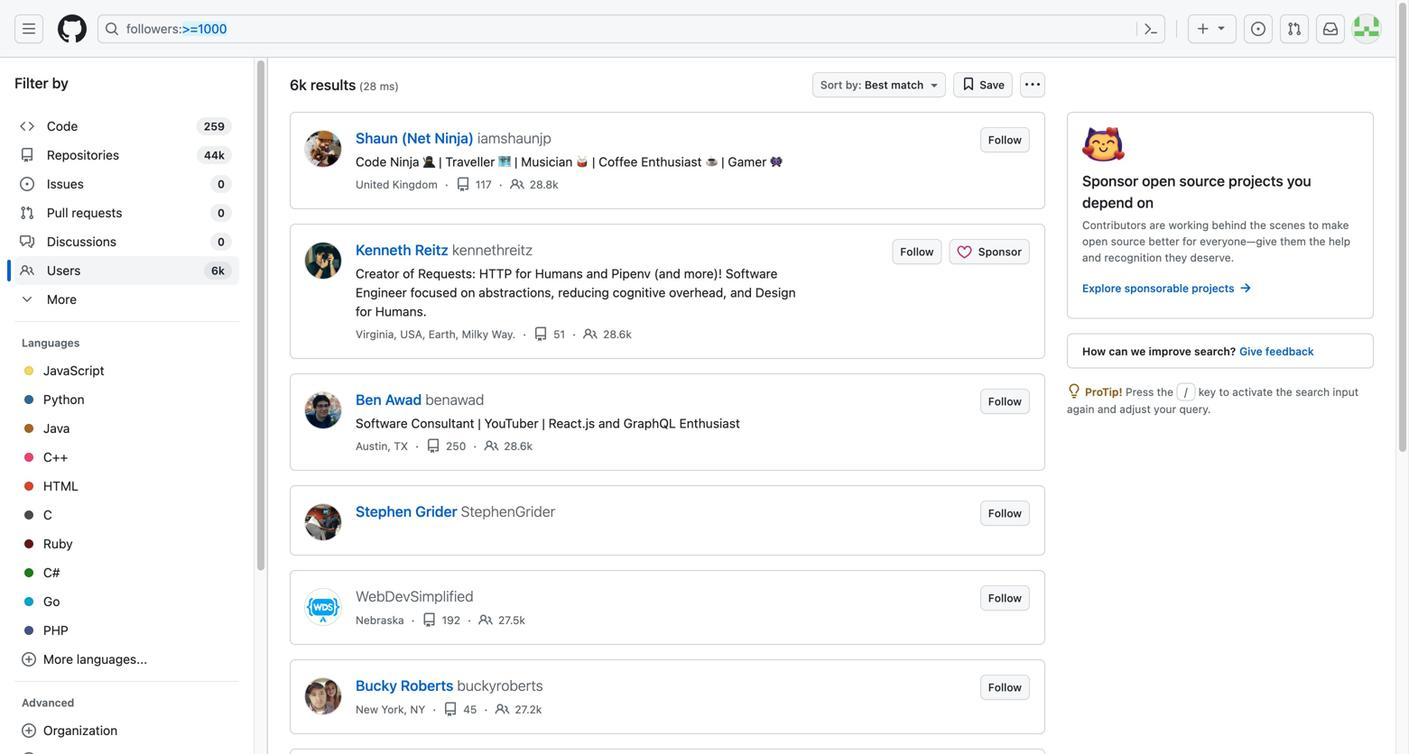 Task type: locate. For each thing, give the bounding box(es) containing it.
0 vertical spatial 28.6k
[[603, 328, 632, 341]]

projects
[[1229, 172, 1284, 190], [1192, 282, 1235, 295]]

sc 9kayk9 0 image down filter
[[20, 119, 34, 134]]

0 horizontal spatial for
[[356, 304, 372, 319]]

sc 9kayk9 0 image inside "explore sponsorable projects" link
[[1238, 281, 1253, 296]]

we
[[1131, 345, 1146, 358]]

1 vertical spatial 28.6k
[[504, 440, 533, 453]]

grider
[[415, 503, 457, 521]]

more for more languages...
[[43, 652, 73, 667]]

1 vertical spatial software
[[356, 416, 408, 431]]

0 vertical spatial sponsor
[[1083, 172, 1139, 190]]

ms
[[380, 80, 395, 93]]

source up the working
[[1180, 172, 1225, 190]]

2 vertical spatial plus circle image
[[22, 753, 36, 755]]

open down contributors
[[1083, 235, 1108, 248]]

advanced element
[[7, 717, 246, 755]]

explore sponsorable projects
[[1083, 282, 1235, 295]]

2 vertical spatial 0
[[218, 236, 225, 248]]

0 horizontal spatial 6k
[[211, 265, 225, 277]]

0 horizontal spatial on
[[461, 285, 475, 300]]

sc 9kayk9 0 image left 27501 followers element
[[479, 614, 493, 628]]

0 for issues
[[218, 178, 225, 191]]

c++ link
[[14, 443, 239, 472]]

1 horizontal spatial for
[[516, 266, 532, 281]]

1 horizontal spatial on
[[1137, 194, 1154, 211]]

28.6k down cognitive
[[603, 328, 632, 341]]

sponsor right heart icon
[[979, 246, 1022, 258]]

them
[[1280, 235, 1306, 248]]

the up your
[[1157, 386, 1174, 399]]

iamshaunjp link
[[474, 127, 551, 149]]

and down protip!
[[1098, 403, 1117, 416]]

28562 followers element
[[504, 438, 533, 455]]

0
[[218, 178, 225, 191], [218, 207, 225, 219], [218, 236, 225, 248]]

package icon image
[[1083, 127, 1125, 162]]

bucky roberts link
[[356, 675, 454, 697]]

· right '51'
[[573, 327, 576, 342]]

0 vertical spatial projects
[[1229, 172, 1284, 190]]

)
[[395, 80, 399, 93]]

for inside the sponsor open source projects you depend on contributors are working behind the scenes to make open source better for everyone—give them the help and recognition they deserve.
[[1183, 235, 1197, 248]]

abstractions,
[[479, 285, 555, 300]]

and right react.js
[[599, 416, 620, 431]]

0 vertical spatial more
[[47, 292, 77, 307]]

plus circle image inside more languages... button
[[22, 653, 36, 667]]

source up recognition at the top right of page
[[1111, 235, 1146, 248]]

sponsor
[[1083, 172, 1139, 190], [979, 246, 1022, 258]]

triangle down image
[[1214, 20, 1229, 35]]

for down engineer
[[356, 304, 372, 319]]

and up reducing
[[586, 266, 608, 281]]

on
[[1137, 194, 1154, 211], [461, 285, 475, 300]]

and up explore
[[1083, 251, 1102, 264]]

1 vertical spatial code
[[356, 154, 387, 169]]

working
[[1169, 219, 1209, 232]]

save button
[[954, 72, 1013, 98]]

sc 9kayk9 0 image up languages
[[20, 293, 34, 307]]

192 repositories element
[[442, 613, 461, 629]]

projects left you
[[1229, 172, 1284, 190]]

1 vertical spatial 6k
[[211, 265, 225, 277]]

1 horizontal spatial code
[[356, 154, 387, 169]]

· right 192
[[468, 613, 471, 628]]

1 vertical spatial sponsor
[[979, 246, 1022, 258]]

sc 9kayk9 0 image left the users
[[20, 264, 34, 278]]

1 vertical spatial more
[[43, 652, 73, 667]]

1 vertical spatial on
[[461, 285, 475, 300]]

1 horizontal spatial sponsor
[[1083, 172, 1139, 190]]

on down requests:
[[461, 285, 475, 300]]

code up united
[[356, 154, 387, 169]]

to left "make"
[[1309, 219, 1319, 232]]

0 vertical spatial software
[[726, 266, 778, 281]]

notifications image
[[1324, 22, 1338, 36]]

enthusiast inside ben awad benawad software consultant | youtuber  | react.js and graphql enthusiast
[[679, 416, 740, 431]]

sc 9kayk9 0 image
[[962, 77, 976, 91], [20, 119, 34, 134], [20, 177, 34, 191], [456, 177, 470, 192], [510, 177, 524, 192], [20, 235, 34, 249], [20, 264, 34, 278], [1238, 281, 1253, 296], [20, 293, 34, 307], [534, 327, 548, 342], [484, 439, 499, 454], [479, 614, 493, 628]]

sc 9kayk9 0 image left 250 on the left bottom of the page
[[426, 439, 441, 454]]

1 vertical spatial to
[[1219, 386, 1230, 399]]

0 horizontal spatial software
[[356, 416, 408, 431]]

software up austin, tx ·
[[356, 416, 408, 431]]

0 vertical spatial 0
[[218, 178, 225, 191]]

sc 9kayk9 0 image inside more element
[[20, 293, 34, 307]]

source
[[1180, 172, 1225, 190], [1111, 235, 1146, 248]]

http
[[479, 266, 512, 281]]

press
[[1126, 386, 1154, 399]]

28
[[363, 80, 377, 93]]

open
[[1142, 172, 1176, 190], [1083, 235, 1108, 248]]

more down php
[[43, 652, 73, 667]]

enthusiast
[[641, 154, 702, 169], [679, 416, 740, 431]]

1 vertical spatial source
[[1111, 235, 1146, 248]]

bucky roberts buckyroberts
[[356, 678, 543, 695]]

1 horizontal spatial source
[[1180, 172, 1225, 190]]

2 horizontal spatial for
[[1183, 235, 1197, 248]]

0 vertical spatial plus circle image
[[22, 653, 36, 667]]

(
[[359, 80, 363, 93]]

ruby
[[43, 537, 73, 552]]

| right the ☕
[[722, 154, 725, 169]]

6k inside filter by element
[[211, 265, 225, 277]]

stephen grider stephengrider
[[356, 503, 556, 521]]

1 0 from the top
[[218, 178, 225, 191]]

·
[[445, 177, 449, 192], [499, 177, 503, 192], [523, 327, 526, 342], [573, 327, 576, 342], [415, 439, 419, 454], [473, 439, 477, 454], [411, 613, 415, 628], [468, 613, 471, 628], [433, 702, 436, 717], [484, 702, 488, 717]]

3 0 from the top
[[218, 236, 225, 248]]

filter
[[14, 74, 48, 92]]

stephen grider link
[[356, 501, 457, 523]]

make
[[1322, 219, 1349, 232]]

45 repositories element
[[463, 702, 477, 718]]

sponsor inside the sponsor open source projects you depend on contributors are working behind the scenes to make open source better for everyone—give them the help and recognition they deserve.
[[1083, 172, 1139, 190]]

followers:
[[126, 21, 182, 36]]

projects down the deserve.
[[1192, 282, 1235, 295]]

sponsor for sponsor
[[979, 246, 1022, 258]]

results
[[311, 76, 356, 93]]

1 horizontal spatial 28.6k
[[603, 328, 632, 341]]

sponsor for sponsor open source projects you depend on contributors are working behind the scenes to make open source better for everyone—give them the help and recognition they deserve.
[[1083, 172, 1139, 190]]

sc 9kayk9 0 image left 45 repositories element
[[444, 703, 458, 717]]

sc 9kayk9 0 image left save
[[962, 77, 976, 91]]

ben
[[356, 391, 382, 409]]

28.6k
[[603, 328, 632, 341], [504, 440, 533, 453]]

explore sponsorable projects link
[[1083, 280, 1359, 304]]

· right ny
[[433, 702, 436, 717]]

ben awad link
[[356, 389, 422, 411]]

enthusiast right graphql
[[679, 416, 740, 431]]

follow
[[988, 134, 1022, 146], [900, 246, 934, 258], [988, 395, 1022, 408], [988, 507, 1022, 520], [988, 592, 1022, 605], [988, 682, 1022, 694]]

6k
[[290, 76, 307, 93], [211, 265, 225, 277]]

sc 9kayk9 0 image down buckyroberts
[[495, 703, 510, 717]]

more for more
[[47, 292, 77, 307]]

c# link
[[14, 559, 239, 588]]

0 vertical spatial 6k
[[290, 76, 307, 93]]

45
[[463, 704, 477, 716]]

earth,
[[429, 328, 459, 341]]

28.6k for kennethreitz
[[603, 328, 632, 341]]

2 plus circle image from the top
[[22, 724, 36, 739]]

c++
[[43, 450, 68, 465]]

· right kingdom
[[445, 177, 449, 192]]

1 vertical spatial enthusiast
[[679, 416, 740, 431]]

sc 9kayk9 0 image left 192
[[422, 614, 437, 628]]

filter by element
[[7, 105, 246, 755]]

sponsor up depend
[[1083, 172, 1139, 190]]

git pull request image
[[1288, 22, 1302, 36]]

open up are
[[1142, 172, 1176, 190]]

depend
[[1083, 194, 1134, 211]]

0 vertical spatial on
[[1137, 194, 1154, 211]]

· right 45 repositories element
[[484, 702, 488, 717]]

0 horizontal spatial source
[[1111, 235, 1146, 248]]

0 vertical spatial for
[[1183, 235, 1197, 248]]

adjust
[[1120, 403, 1151, 416]]

enthusiast left the ☕
[[641, 154, 702, 169]]

6k results ( 28 ms )
[[290, 76, 399, 93]]

on inside the sponsor open source projects you depend on contributors are working behind the scenes to make open source better for everyone—give them the help and recognition they deserve.
[[1137, 194, 1154, 211]]

| right 🥁
[[592, 154, 595, 169]]

to right key
[[1219, 386, 1230, 399]]

for up abstractions,
[[516, 266, 532, 281]]

code inside filter by element
[[47, 119, 78, 134]]

sc 9kayk9 0 image down everyone—give
[[1238, 281, 1253, 296]]

html link
[[14, 472, 239, 501]]

· right 117 repositories element
[[499, 177, 503, 192]]

1 vertical spatial open
[[1083, 235, 1108, 248]]

c#
[[43, 566, 60, 581]]

by
[[52, 74, 68, 92]]

· down webdevsimplified
[[411, 613, 415, 628]]

27244 followers element
[[515, 702, 542, 718]]

6k for 6k results ( 28 ms )
[[290, 76, 307, 93]]

28.6k down youtuber
[[504, 440, 533, 453]]

2 vertical spatial for
[[356, 304, 372, 319]]

sc 9kayk9 0 image left pull
[[20, 206, 34, 220]]

feedback
[[1266, 345, 1314, 358]]

query.
[[1180, 403, 1211, 416]]

6k for 6k
[[211, 265, 225, 277]]

44k
[[204, 149, 225, 162]]

117 repositories element
[[476, 177, 492, 193]]

250 repositories element
[[446, 438, 466, 455]]

1 horizontal spatial 6k
[[290, 76, 307, 93]]

sc 9kayk9 0 image for 45
[[444, 703, 458, 717]]

0 vertical spatial open
[[1142, 172, 1176, 190]]

awad
[[385, 391, 422, 409]]

1 horizontal spatial software
[[726, 266, 778, 281]]

give
[[1240, 345, 1263, 358]]

software up design
[[726, 266, 778, 281]]

milky
[[462, 328, 489, 341]]

1 vertical spatial plus circle image
[[22, 724, 36, 739]]

improve
[[1149, 345, 1192, 358]]

0 vertical spatial enthusiast
[[641, 154, 702, 169]]

on up are
[[1137, 194, 1154, 211]]

/
[[1185, 386, 1188, 399]]

scenes
[[1270, 219, 1306, 232]]

the
[[1250, 219, 1267, 232], [1309, 235, 1326, 248], [1157, 386, 1174, 399], [1276, 386, 1293, 399]]

projects inside the sponsor open source projects you depend on contributors are working behind the scenes to make open source better for everyone—give them the help and recognition they deserve.
[[1229, 172, 1284, 190]]

everyone—give
[[1200, 235, 1277, 248]]

sc 9kayk9 0 image
[[20, 148, 34, 163], [20, 206, 34, 220], [583, 327, 598, 342], [1067, 384, 1082, 399], [426, 439, 441, 454], [422, 614, 437, 628], [444, 703, 458, 717], [495, 703, 510, 717]]

🥷
[[423, 154, 435, 169]]

28.6k for benawad
[[504, 440, 533, 453]]

0 horizontal spatial to
[[1219, 386, 1230, 399]]

0 vertical spatial code
[[47, 119, 78, 134]]

1 horizontal spatial open
[[1142, 172, 1176, 190]]

stephengrider
[[461, 503, 556, 521]]

3 plus circle image from the top
[[22, 753, 36, 755]]

51 repositories element
[[554, 326, 565, 343]]

1 plus circle image from the top
[[22, 653, 36, 667]]

0 vertical spatial to
[[1309, 219, 1319, 232]]

more down the users
[[47, 292, 77, 307]]

sc 9kayk9 0 image up again
[[1067, 384, 1082, 399]]

go link
[[14, 588, 239, 617]]

for down the working
[[1183, 235, 1197, 248]]

more inside button
[[43, 652, 73, 667]]

>=1000
[[182, 21, 227, 36]]

(and
[[654, 266, 681, 281]]

the left search
[[1276, 386, 1293, 399]]

plus circle image inside "organization" button
[[22, 724, 36, 739]]

0 horizontal spatial sponsor
[[979, 246, 1022, 258]]

languages element
[[7, 357, 246, 683]]

new
[[356, 704, 378, 716]]

press the
[[1126, 386, 1174, 399]]

software inside ben awad benawad software consultant | youtuber  | react.js and graphql enthusiast
[[356, 416, 408, 431]]

on inside kenneth reitz kennethreitz creator of requests: http for humans and pipenv (and more)!  software engineer focused on abstractions, reducing cognitive overhead, and design for humans.
[[461, 285, 475, 300]]

ninja)
[[435, 130, 474, 147]]

0 horizontal spatial 28.6k
[[504, 440, 533, 453]]

overhead,
[[669, 285, 727, 300]]

0 horizontal spatial code
[[47, 119, 78, 134]]

1 vertical spatial 0
[[218, 207, 225, 219]]

sc 9kayk9 0 image left the 28614 followers element
[[583, 327, 598, 342]]

code inside shaun (net ninja) iamshaunjp code ninja 🥷 | traveller 🗺️ | musician 🥁 | coffee enthusiast ☕ | gamer 👾
[[356, 154, 387, 169]]

the left help
[[1309, 235, 1326, 248]]

plus circle image
[[22, 653, 36, 667], [22, 724, 36, 739], [22, 753, 36, 755]]

key to activate the search input again and adjust your query.
[[1067, 386, 1359, 416]]

2 0 from the top
[[218, 207, 225, 219]]

code up repositories
[[47, 119, 78, 134]]

| left youtuber
[[478, 416, 481, 431]]

java link
[[14, 414, 239, 443]]

1 horizontal spatial to
[[1309, 219, 1319, 232]]

· right tx
[[415, 439, 419, 454]]

shaun
[[356, 130, 398, 147]]

more
[[47, 292, 77, 307], [43, 652, 73, 667]]

of
[[403, 266, 415, 281]]



Task type: describe. For each thing, give the bounding box(es) containing it.
ben awad benawad software consultant | youtuber  | react.js and graphql enthusiast
[[356, 391, 740, 431]]

how can we improve search? give feedback
[[1083, 345, 1314, 358]]

and inside key to activate the search input again and adjust your query.
[[1098, 403, 1117, 416]]

sc 9kayk9 0 image left 117 repositories element
[[456, 177, 470, 192]]

and left design
[[730, 285, 752, 300]]

(net
[[402, 130, 431, 147]]

sc 9kayk9 0 image for 192
[[422, 614, 437, 628]]

youtuber
[[484, 416, 539, 431]]

roberts
[[401, 678, 454, 695]]

259
[[204, 120, 225, 133]]

nebraska
[[356, 614, 404, 627]]

plus circle image for organization
[[22, 724, 36, 739]]

new york, ny ·
[[356, 702, 436, 717]]

27.2k
[[515, 704, 542, 716]]

consultant
[[411, 416, 474, 431]]

york,
[[381, 704, 407, 716]]

protip!
[[1085, 386, 1123, 399]]

0 vertical spatial source
[[1180, 172, 1225, 190]]

shaun (net ninja) link
[[356, 127, 474, 149]]

draggable pane splitter slider
[[265, 58, 270, 755]]

sc 9kayk9 0 image down 🗺️
[[510, 177, 524, 192]]

sc 9kayk9 0 image for 250
[[426, 439, 441, 454]]

discussions
[[47, 234, 117, 249]]

graphql
[[624, 416, 676, 431]]

0 for discussions
[[218, 236, 225, 248]]

heart image
[[958, 245, 972, 260]]

requests:
[[418, 266, 476, 281]]

reducing
[[558, 285, 609, 300]]

sc 9kayk9 0 image for 28.6k
[[583, 327, 598, 342]]

buckyroberts
[[457, 678, 543, 695]]

sc 9kayk9 0 image left discussions
[[20, 235, 34, 249]]

sc 9kayk9 0 image for 27.2k
[[495, 703, 510, 717]]

28.8k
[[530, 178, 559, 191]]

homepage image
[[58, 14, 87, 43]]

sc 9kayk9 0 image left 28562 followers element
[[484, 439, 499, 454]]

javascript link
[[14, 357, 239, 386]]

kennethreitz
[[452, 242, 533, 259]]

requests
[[72, 205, 122, 220]]

· right way.
[[523, 327, 526, 342]]

the up everyone—give
[[1250, 219, 1267, 232]]

javascript
[[43, 363, 104, 378]]

you
[[1287, 172, 1312, 190]]

buckyroberts link
[[454, 675, 543, 697]]

united kingdom ·
[[356, 177, 449, 192]]

united
[[356, 178, 389, 191]]

bucky
[[356, 678, 397, 695]]

0 horizontal spatial open
[[1083, 235, 1108, 248]]

webdevsimplified
[[356, 588, 474, 605]]

sc 9kayk9 0 image left 51 repositories element
[[534, 327, 548, 342]]

sponsor open source projects you depend on contributors are working behind the scenes to make open source better for everyone—give them the help and recognition they deserve.
[[1083, 172, 1351, 264]]

filter by region
[[0, 58, 267, 755]]

250
[[446, 440, 466, 453]]

react.js
[[549, 416, 595, 431]]

☕
[[705, 154, 718, 169]]

c link
[[14, 501, 239, 530]]

ruby link
[[14, 530, 239, 559]]

save
[[980, 79, 1005, 91]]

kingdom
[[392, 178, 438, 191]]

plus image
[[1196, 22, 1211, 36]]

benawad link
[[422, 389, 484, 411]]

sponsorable
[[1125, 282, 1189, 295]]

focused
[[410, 285, 457, 300]]

command palette image
[[1144, 22, 1158, 36]]

contributors
[[1083, 219, 1147, 232]]

organization
[[43, 724, 118, 739]]

python
[[43, 392, 85, 407]]

behind
[[1212, 219, 1247, 232]]

issues
[[47, 177, 84, 191]]

they
[[1165, 251, 1187, 264]]

creator
[[356, 266, 399, 281]]

and inside ben awad benawad software consultant | youtuber  | react.js and graphql enthusiast
[[599, 416, 620, 431]]

better
[[1149, 235, 1180, 248]]

28614 followers element
[[603, 326, 632, 343]]

traveller
[[445, 154, 495, 169]]

nebraska ·
[[356, 613, 415, 628]]

| right 🗺️
[[515, 154, 518, 169]]

input
[[1333, 386, 1359, 399]]

to inside key to activate the search input again and adjust your query.
[[1219, 386, 1230, 399]]

usa,
[[400, 328, 426, 341]]

1 vertical spatial projects
[[1192, 282, 1235, 295]]

your
[[1154, 403, 1177, 416]]

php
[[43, 623, 68, 638]]

enthusiast inside shaun (net ninja) iamshaunjp code ninja 🥷 | traveller 🗺️ | musician 🥁 | coffee enthusiast ☕ | gamer 👾
[[641, 154, 702, 169]]

austin, tx ·
[[356, 439, 419, 454]]

tx
[[394, 440, 408, 453]]

27501 followers element
[[498, 613, 525, 629]]

51
[[554, 328, 565, 341]]

issue opened image
[[1251, 22, 1266, 36]]

can
[[1109, 345, 1128, 358]]

1 vertical spatial for
[[516, 266, 532, 281]]

c
[[43, 508, 52, 523]]

🥁
[[576, 154, 589, 169]]

stephengrider link
[[457, 501, 556, 523]]

pull
[[47, 205, 68, 220]]

sponsor link
[[949, 239, 1030, 265]]

reitz
[[415, 242, 449, 259]]

sc 9kayk9 0 image for protip!
[[1067, 384, 1082, 399]]

sort
[[821, 79, 843, 91]]

go
[[43, 595, 60, 609]]

key
[[1199, 386, 1216, 399]]

html
[[43, 479, 78, 494]]

gamer
[[728, 154, 767, 169]]

to inside the sponsor open source projects you depend on contributors are working behind the scenes to make open source better for everyone—give them the help and recognition they deserve.
[[1309, 219, 1319, 232]]

open column options image
[[1026, 78, 1040, 92]]

· right 250 on the left bottom of the page
[[473, 439, 477, 454]]

more)!
[[684, 266, 722, 281]]

0 for pull requests
[[218, 207, 225, 219]]

28815 followers element
[[530, 177, 559, 193]]

sc 9kayk9 0 image inside save button
[[962, 77, 976, 91]]

ny
[[410, 704, 425, 716]]

coffee
[[599, 154, 638, 169]]

search
[[1296, 386, 1330, 399]]

| right 🥷
[[439, 154, 442, 169]]

webdevsimplified link
[[356, 586, 474, 608]]

kenneth reitz kennethreitz creator of requests: http for humans and pipenv (and more)!  software engineer focused on abstractions, reducing cognitive overhead, and design for humans.
[[356, 242, 796, 319]]

shaun (net ninja) iamshaunjp code ninja 🥷 | traveller 🗺️ | musician 🥁 | coffee enthusiast ☕ | gamer 👾
[[356, 130, 783, 169]]

sc 9kayk9 0 image left issues
[[20, 177, 34, 191]]

deserve.
[[1191, 251, 1234, 264]]

virginia, usa, earth, milky way. ·
[[356, 327, 526, 342]]

more element
[[14, 285, 239, 314]]

software inside kenneth reitz kennethreitz creator of requests: http for humans and pipenv (and more)!  software engineer focused on abstractions, reducing cognitive overhead, and design for humans.
[[726, 266, 778, 281]]

192
[[442, 614, 461, 627]]

| left react.js
[[542, 416, 545, 431]]

ninja
[[390, 154, 419, 169]]

organization button
[[14, 717, 239, 746]]

plus circle image for more languages...
[[22, 653, 36, 667]]

iamshaunjp
[[478, 130, 551, 147]]

the inside key to activate the search input again and adjust your query.
[[1276, 386, 1293, 399]]

sc 9kayk9 0 image left repositories
[[20, 148, 34, 163]]

🗺️
[[499, 154, 511, 169]]

are
[[1150, 219, 1166, 232]]

and inside the sponsor open source projects you depend on contributors are working behind the scenes to make open source better for everyone—give them the help and recognition they deserve.
[[1083, 251, 1102, 264]]



Task type: vqa. For each thing, say whether or not it's contained in the screenshot.
Learn more
no



